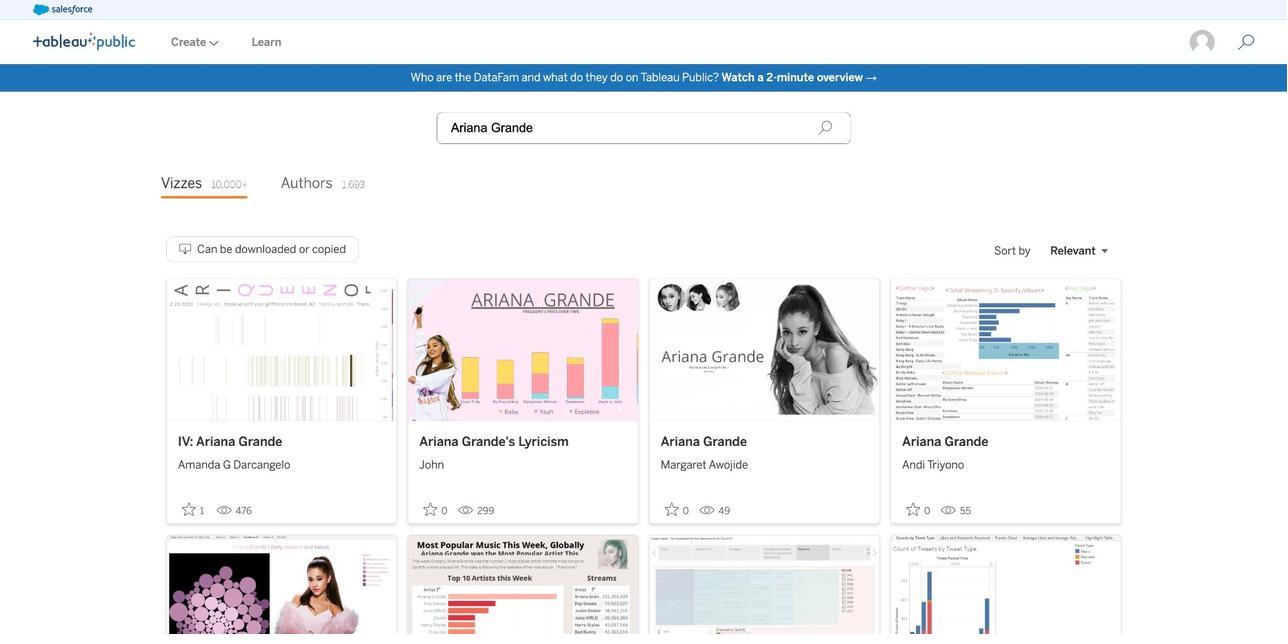 Task type: describe. For each thing, give the bounding box(es) containing it.
2 add favorite button from the left
[[419, 499, 453, 521]]

add favorite image for 3rd the add favorite button from the right
[[424, 503, 437, 517]]

search image
[[818, 121, 833, 136]]

go to search image
[[1222, 34, 1272, 51]]

gary.orlando image
[[1189, 29, 1216, 56]]

salesforce logo image
[[33, 4, 92, 15]]

create image
[[206, 41, 219, 46]]



Task type: locate. For each thing, give the bounding box(es) containing it.
0 horizontal spatial add favorite image
[[182, 503, 196, 517]]

4 add favorite button from the left
[[903, 499, 936, 521]]

workbook thumbnail image
[[167, 279, 397, 421], [408, 279, 638, 421], [650, 279, 880, 421], [892, 279, 1121, 421], [167, 536, 397, 635], [408, 536, 638, 635], [650, 536, 880, 635], [892, 536, 1121, 635]]

1 horizontal spatial add favorite image
[[907, 503, 920, 517]]

1 add favorite image from the left
[[182, 503, 196, 517]]

add favorite image for fourth the add favorite button from the right
[[182, 503, 196, 517]]

0 horizontal spatial add favorite image
[[665, 503, 679, 517]]

1 add favorite image from the left
[[665, 503, 679, 517]]

add favorite image
[[182, 503, 196, 517], [424, 503, 437, 517]]

3 add favorite button from the left
[[661, 499, 694, 521]]

logo image
[[33, 32, 135, 50]]

1 add favorite button from the left
[[178, 499, 211, 521]]

add favorite image
[[665, 503, 679, 517], [907, 503, 920, 517]]

1 horizontal spatial add favorite image
[[424, 503, 437, 517]]

2 add favorite image from the left
[[424, 503, 437, 517]]

2 add favorite image from the left
[[907, 503, 920, 517]]

Search input field
[[437, 112, 851, 144]]

Add Favorite button
[[178, 499, 211, 521], [419, 499, 453, 521], [661, 499, 694, 521], [903, 499, 936, 521]]



Task type: vqa. For each thing, say whether or not it's contained in the screenshot.
Kimberly Coutts
no



